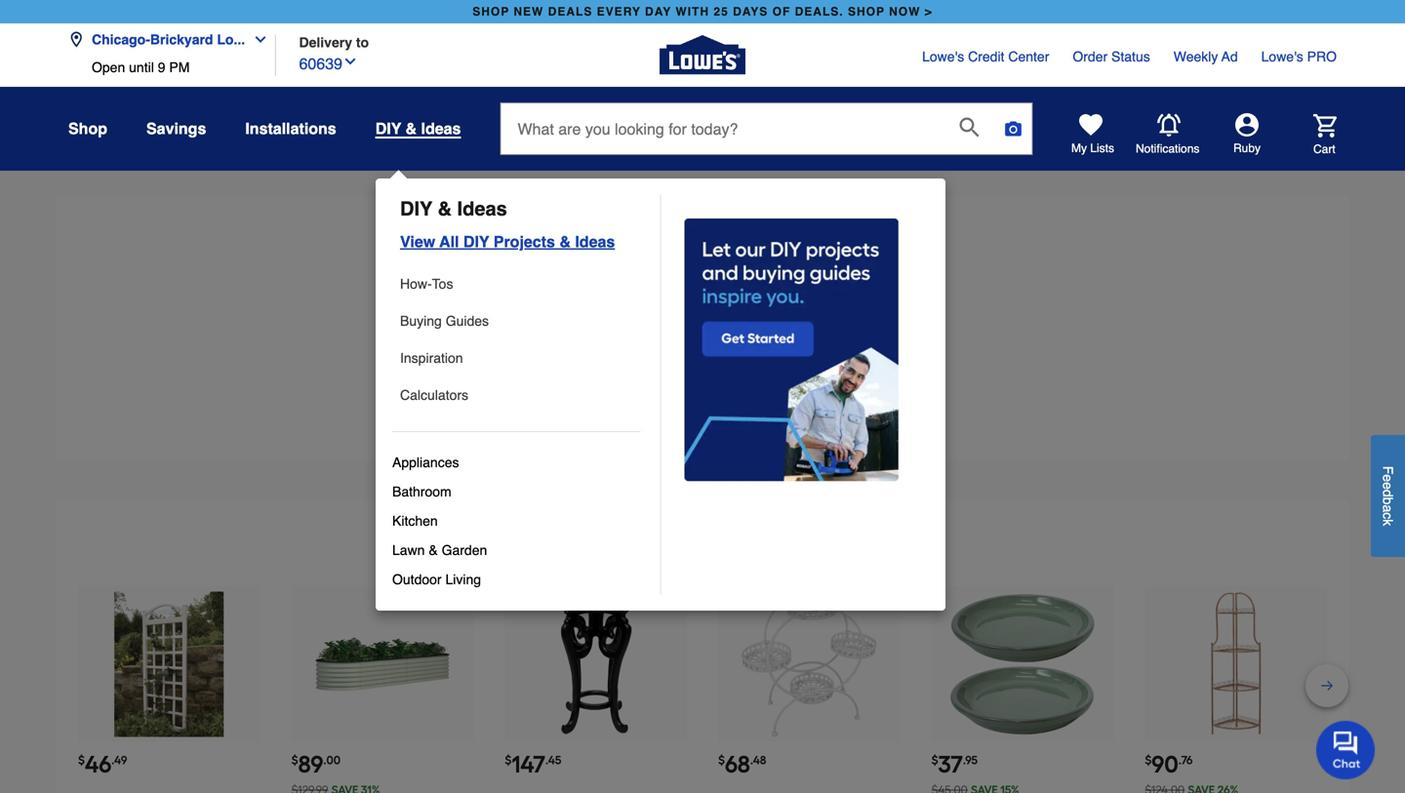 Task type: describe. For each thing, give the bounding box(es) containing it.
60639
[[299, 55, 343, 73]]

calculators link
[[400, 381, 641, 410]]

weekly ad
[[1174, 49, 1239, 64]]

9
[[158, 60, 165, 75]]

$ 90 .76
[[1146, 751, 1193, 779]]

b
[[1381, 497, 1397, 505]]

bathroom link
[[392, 477, 641, 507]]

diy inside "link"
[[464, 233, 490, 251]]

lo...
[[217, 32, 245, 47]]

savings button
[[146, 111, 206, 146]]

cart link
[[1287, 114, 1338, 157]]

1 e from the top
[[1381, 475, 1397, 482]]

lowe's for lowe's pro
[[1262, 49, 1304, 64]]

weekly ad link
[[1174, 47, 1239, 66]]

chat invite button image
[[1317, 721, 1377, 780]]

1 vertical spatial diy
[[400, 198, 433, 220]]

camera image
[[1004, 119, 1024, 139]]

view all diy projects & ideas
[[400, 233, 615, 251]]

projects
[[494, 233, 555, 251]]

chicago-brickyard lo... button
[[68, 20, 276, 60]]

.48
[[751, 754, 767, 768]]

.00
[[324, 754, 341, 768]]

status
[[1112, 49, 1151, 64]]

to
[[356, 35, 369, 50]]

d
[[1381, 490, 1397, 497]]

ad
[[1222, 49, 1239, 64]]

& inside button
[[406, 120, 417, 138]]

my
[[1072, 142, 1088, 155]]

with
[[676, 5, 710, 19]]

lists
[[1091, 142, 1115, 155]]

cart's
[[776, 257, 837, 284]]

89
[[298, 751, 324, 779]]

shop new deals every day with 25 days of deals. shop now > link
[[469, 0, 937, 23]]

chicago-
[[92, 32, 150, 47]]

viewed
[[730, 530, 815, 558]]

lowe's home improvement logo image
[[660, 12, 746, 98]]

every
[[597, 5, 641, 19]]

days
[[733, 5, 769, 19]]

chevron down image
[[343, 54, 358, 69]]

deals
[[548, 5, 593, 19]]

living
[[446, 572, 481, 588]]

how-tos link
[[400, 269, 641, 299]]

cart
[[1314, 142, 1336, 156]]

lawn
[[392, 543, 425, 558]]

$ for 37
[[932, 754, 939, 768]]

$ 147 .45
[[505, 751, 562, 779]]

buying
[[400, 313, 442, 329]]

view
[[400, 233, 436, 251]]

lowe's home improvement lists image
[[1080, 113, 1103, 137]]

empty
[[844, 257, 913, 284]]

of
[[773, 5, 791, 19]]

shop button
[[68, 111, 107, 146]]

now
[[890, 5, 921, 19]]

147
[[512, 751, 546, 779]]

lawn & garden link
[[392, 536, 641, 565]]

view all diy projects & ideas link
[[392, 223, 615, 254]]

ideas inside "view all diy projects & ideas" "link"
[[575, 233, 615, 251]]

kitchen link
[[392, 507, 641, 536]]

lowe's for lowe's credit center
[[923, 49, 965, 64]]

start shopping button
[[718, 298, 913, 343]]

pro
[[1308, 49, 1338, 64]]

inspiration
[[400, 351, 463, 366]]

delivery to
[[299, 35, 369, 50]]

lowe's credit center
[[923, 49, 1050, 64]]

outdoor living link
[[392, 565, 641, 595]]

shopping
[[799, 311, 871, 329]]

credit
[[969, 49, 1005, 64]]

buying guides
[[400, 313, 489, 329]]

46
[[85, 751, 111, 779]]

ruby button
[[1201, 113, 1295, 156]]

diy inside button
[[376, 120, 402, 138]]

1 vertical spatial diy & ideas
[[400, 198, 507, 220]]

order
[[1073, 49, 1108, 64]]

previously
[[591, 530, 725, 558]]

chicago-brickyard lo...
[[92, 32, 245, 47]]

diy & ideas button
[[376, 119, 461, 139]]

pm
[[169, 60, 190, 75]]

my lists
[[1072, 142, 1115, 155]]

$ for 46
[[78, 754, 85, 768]]

kitchen
[[392, 514, 438, 529]]

outdoor
[[392, 572, 442, 588]]

open until 9 pm
[[92, 60, 190, 75]]

installations
[[245, 120, 337, 138]]



Task type: vqa. For each thing, say whether or not it's contained in the screenshot.
chevron down image at the left of page
yes



Task type: locate. For each thing, give the bounding box(es) containing it.
$ inside $ 90 .76
[[1146, 754, 1152, 768]]

$ left .49 on the bottom left of page
[[78, 754, 85, 768]]

.45
[[546, 754, 562, 768]]

$ for 90
[[1146, 754, 1152, 768]]

buying guides link
[[400, 307, 641, 336]]

68
[[725, 751, 751, 779]]

2 shop from the left
[[848, 5, 885, 19]]

a
[[1381, 505, 1397, 513]]

$ inside $ 46 .49
[[78, 754, 85, 768]]

37
[[939, 751, 963, 779]]

$ left .48
[[719, 754, 725, 768]]

$ inside $ 147 .45
[[505, 754, 512, 768]]

my lists link
[[1072, 113, 1115, 156]]

shop
[[68, 120, 107, 138]]

delivery
[[299, 35, 352, 50]]

$ for 147
[[505, 754, 512, 768]]

25
[[714, 5, 729, 19]]

2 e from the top
[[1381, 482, 1397, 490]]

$ inside the $ 68 .48
[[719, 754, 725, 768]]

0 vertical spatial ideas
[[421, 120, 461, 138]]

$ left .00
[[292, 754, 298, 768]]

order status link
[[1073, 47, 1151, 66]]

start shopping
[[759, 311, 871, 329]]

$ left .95
[[932, 754, 939, 768]]

1 horizontal spatial shop
[[848, 5, 885, 19]]

guides
[[446, 313, 489, 329]]

brickyard
[[150, 32, 213, 47]]

6 $ from the left
[[1146, 754, 1152, 768]]

2 vertical spatial ideas
[[575, 233, 615, 251]]

lowe's credit center link
[[923, 47, 1050, 66]]

until
[[129, 60, 154, 75]]

$ for 68
[[719, 754, 725, 768]]

previously viewed
[[591, 530, 815, 558]]

center
[[1009, 49, 1050, 64]]

start
[[759, 311, 795, 329]]

day
[[645, 5, 672, 19]]

ruby
[[1234, 142, 1261, 155]]

e up b
[[1381, 482, 1397, 490]]

lowe's pro
[[1262, 49, 1338, 64]]

open
[[92, 60, 125, 75]]

$
[[78, 754, 85, 768], [292, 754, 298, 768], [505, 754, 512, 768], [719, 754, 725, 768], [932, 754, 939, 768], [1146, 754, 1152, 768]]

outdoor living
[[392, 572, 481, 588]]

$ left the .45
[[505, 754, 512, 768]]

3 $ from the left
[[505, 754, 512, 768]]

weekly
[[1174, 49, 1219, 64]]

1 horizontal spatial lowe's
[[1262, 49, 1304, 64]]

90
[[1152, 751, 1179, 779]]

0 vertical spatial diy
[[376, 120, 402, 138]]

shop new deals every day with 25 days of deals. shop now >
[[473, 5, 933, 19]]

5 $ from the left
[[932, 754, 939, 768]]

$ 89 .00
[[292, 751, 341, 779]]

location image
[[68, 32, 84, 47]]

0 horizontal spatial lowe's
[[923, 49, 965, 64]]

calculators
[[400, 388, 469, 403]]

notifications
[[1136, 142, 1200, 155]]

.95
[[963, 754, 978, 768]]

diy and ideas promo image
[[685, 219, 900, 482]]

lowe's left credit
[[923, 49, 965, 64]]

shop
[[473, 5, 510, 19], [848, 5, 885, 19]]

previously viewed heading
[[76, 524, 1330, 563]]

shop left new
[[473, 5, 510, 19]]

$ 37 .95
[[932, 751, 978, 779]]

Search Query text field
[[501, 103, 945, 154]]

lowe's pro link
[[1262, 47, 1338, 66]]

lowe's home improvement notification center image
[[1158, 114, 1181, 137]]

e up d
[[1381, 475, 1397, 482]]

0 horizontal spatial shop
[[473, 5, 510, 19]]

0 vertical spatial diy & ideas
[[376, 120, 461, 138]]

$ inside '$ 37 .95'
[[932, 754, 939, 768]]

None search field
[[500, 103, 1033, 173]]

appliances
[[392, 455, 459, 471]]

60639 button
[[299, 50, 358, 76]]

$ inside $ 89 .00
[[292, 754, 298, 768]]

.76
[[1179, 754, 1193, 768]]

shop left now
[[848, 5, 885, 19]]

inspiration link
[[400, 344, 641, 373]]

k
[[1381, 520, 1397, 526]]

1 lowe's from the left
[[923, 49, 965, 64]]

lowe's
[[923, 49, 965, 64], [1262, 49, 1304, 64]]

f e e d b a c k button
[[1372, 435, 1406, 557]]

4 $ from the left
[[719, 754, 725, 768]]

all
[[440, 233, 459, 251]]

1 shop from the left
[[473, 5, 510, 19]]

chevron down image
[[245, 32, 269, 47]]

tos
[[432, 276, 453, 292]]

your
[[718, 257, 769, 284]]

ideas inside diy & ideas button
[[421, 120, 461, 138]]

$ for 89
[[292, 754, 298, 768]]

installations button
[[245, 111, 337, 146]]

appliances link
[[392, 448, 641, 477]]

deals.
[[795, 5, 844, 19]]

1 vertical spatial ideas
[[457, 198, 507, 220]]

bathroom
[[392, 484, 452, 500]]

$ 68 .48
[[719, 751, 767, 779]]

search image
[[960, 117, 980, 137]]

savings
[[146, 120, 206, 138]]

$ 46 .49
[[78, 751, 127, 779]]

lowe's left pro
[[1262, 49, 1304, 64]]

2 vertical spatial diy
[[464, 233, 490, 251]]

& inside "link"
[[560, 233, 571, 251]]

garden
[[442, 543, 487, 558]]

how-tos
[[400, 276, 453, 292]]

how-
[[400, 276, 432, 292]]

2 lowe's from the left
[[1262, 49, 1304, 64]]

your cart's empty
[[718, 257, 913, 284]]

$ left .76
[[1146, 754, 1152, 768]]

2 $ from the left
[[292, 754, 298, 768]]

order status
[[1073, 49, 1151, 64]]

f
[[1381, 466, 1397, 475]]

1 $ from the left
[[78, 754, 85, 768]]

lowe's home improvement cart image
[[1314, 114, 1338, 137]]



